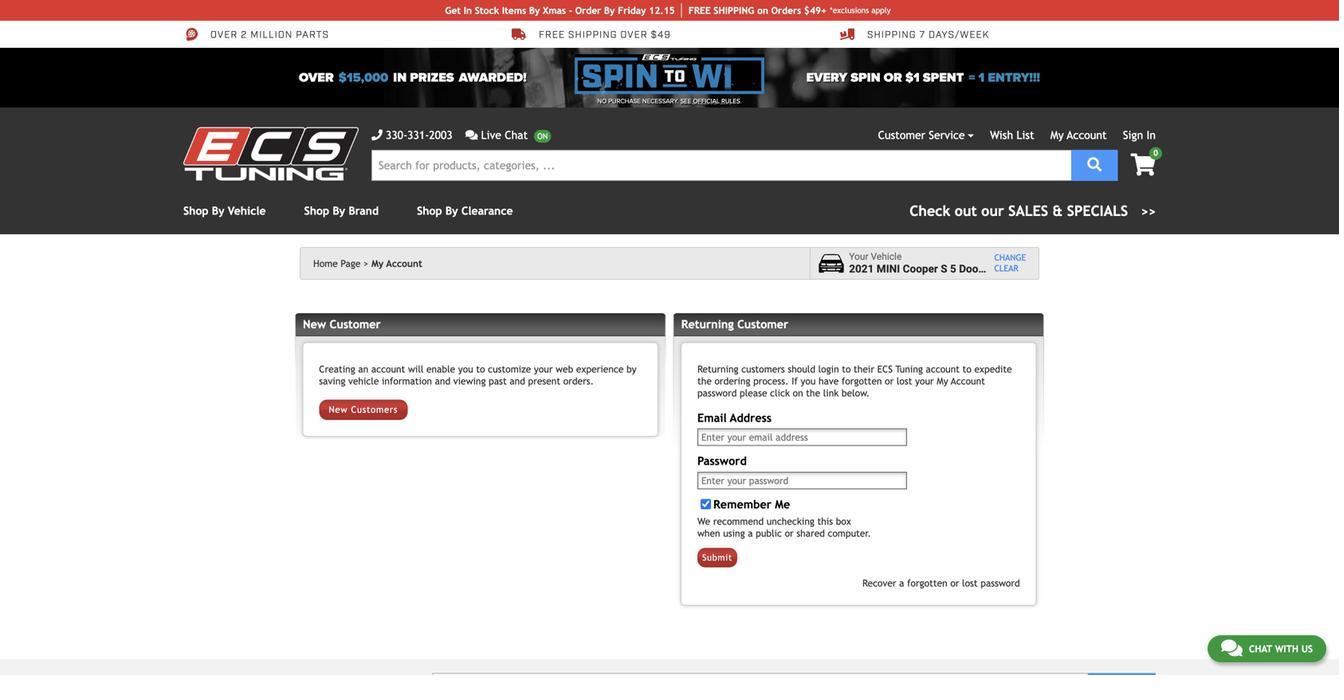 Task type: vqa. For each thing, say whether or not it's contained in the screenshot.
the top "My"
yes



Task type: describe. For each thing, give the bounding box(es) containing it.
sign in link
[[1123, 129, 1156, 142]]

0 horizontal spatial chat
[[505, 129, 528, 142]]

over for over $15,000 in prizes
[[299, 70, 334, 85]]

330-331-2003 link
[[371, 127, 453, 143]]

public
[[756, 528, 782, 539]]

new customers link
[[319, 400, 408, 420]]

1 vertical spatial account
[[386, 258, 422, 269]]

expedite
[[975, 363, 1012, 374]]

customers
[[742, 363, 785, 374]]

home page link
[[313, 258, 369, 269]]

door
[[959, 263, 982, 275]]

2 horizontal spatial my
[[1051, 129, 1064, 142]]

see official rules link
[[680, 96, 740, 106]]

in for sign
[[1147, 129, 1156, 142]]

account inside returning customers should login to their ecs tuning account to expedite the ordering process. if you have forgotten or lost your my account password please click on the link below.
[[951, 375, 985, 386]]

free
[[539, 28, 565, 41]]

by for shop by vehicle
[[212, 204, 224, 217]]

creating
[[319, 363, 355, 374]]

by left the xmas
[[529, 5, 540, 16]]

comments image for live
[[465, 130, 478, 141]]

shop by clearance link
[[417, 204, 513, 217]]

search image
[[1088, 157, 1102, 172]]

customer for new customer
[[330, 318, 381, 331]]

shop for shop by clearance
[[417, 204, 442, 217]]

service
[[929, 129, 965, 142]]

1 horizontal spatial my account
[[1051, 129, 1107, 142]]

1 horizontal spatial the
[[806, 387, 820, 398]]

331-
[[407, 129, 429, 142]]

rules
[[721, 97, 740, 105]]

Search text field
[[371, 150, 1072, 181]]

$49
[[651, 28, 671, 41]]

when
[[698, 528, 720, 539]]

customer service
[[878, 129, 965, 142]]

an
[[358, 363, 368, 374]]

1 vertical spatial my
[[371, 258, 384, 269]]

shop by vehicle link
[[183, 204, 266, 217]]

order
[[575, 5, 601, 16]]

7
[[920, 28, 926, 41]]

shop for shop by vehicle
[[183, 204, 208, 217]]

Email email field
[[432, 673, 1088, 675]]

shipping 7 days/week link
[[840, 27, 990, 41]]

.
[[740, 97, 742, 105]]

by for shop by clearance
[[445, 204, 458, 217]]

or inside returning customers should login to their ecs tuning account to expedite the ordering process. if you have forgotten or lost your my account password please click on the link below.
[[885, 375, 894, 386]]

Password password field
[[698, 472, 907, 489]]

shared
[[797, 528, 825, 539]]

present
[[528, 375, 561, 386]]

their
[[854, 363, 875, 374]]

to inside creating an account will enable you to customize your web experience by saving vehicle information and viewing past and present orders.
[[476, 363, 485, 374]]

2021
[[849, 263, 874, 275]]

account inside creating an account will enable you to customize your web experience by saving vehicle information and viewing past and present orders.
[[371, 363, 405, 374]]

*exclusions apply link
[[830, 4, 891, 16]]

box
[[836, 516, 851, 527]]

remember
[[713, 498, 772, 511]]

page
[[341, 258, 361, 269]]

live
[[481, 129, 501, 142]]

shopping cart image
[[1131, 153, 1156, 176]]

forgotten inside returning customers should login to their ecs tuning account to expedite the ordering process. if you have forgotten or lost your my account password please click on the link below.
[[842, 375, 882, 386]]

on inside returning customers should login to their ecs tuning account to expedite the ordering process. if you have forgotten or lost your my account password please click on the link below.
[[793, 387, 803, 398]]

new for new customers
[[329, 405, 348, 415]]

vehicle inside your vehicle 2021 mini cooper s 5 door b46c
[[871, 251, 902, 262]]

we recommend unchecking this box when using a public or shared computer.
[[698, 516, 871, 539]]

apply
[[872, 6, 891, 15]]

free
[[689, 5, 711, 16]]

every spin or $1 spent = 1 entry!!!
[[806, 70, 1040, 85]]

1 vertical spatial chat
[[1249, 643, 1272, 654]]

information
[[382, 375, 432, 386]]

by right 'order'
[[604, 5, 615, 16]]

list
[[1017, 129, 1034, 142]]

recommend
[[713, 516, 764, 527]]

necessary.
[[642, 97, 679, 105]]

12.15
[[649, 5, 675, 16]]

xmas
[[543, 5, 566, 16]]

password inside returning customers should login to their ecs tuning account to expedite the ordering process. if you have forgotten or lost your my account password please click on the link below.
[[698, 387, 737, 398]]

days/week
[[929, 28, 990, 41]]

0 horizontal spatial on
[[757, 5, 768, 16]]

tuning
[[896, 363, 923, 374]]

sales & specials link
[[910, 200, 1156, 222]]

orders.
[[563, 375, 594, 386]]

will
[[408, 363, 424, 374]]

customer for returning customer
[[737, 318, 789, 331]]

every
[[806, 70, 848, 85]]

please
[[740, 387, 767, 398]]

live chat link
[[465, 127, 551, 143]]

home
[[313, 258, 338, 269]]

web
[[556, 363, 573, 374]]

clear link
[[994, 263, 1026, 274]]

1 vertical spatial forgotten
[[907, 577, 948, 589]]

this
[[818, 516, 833, 527]]

in for get
[[464, 5, 472, 16]]

friday
[[618, 5, 646, 16]]

*exclusions
[[830, 6, 869, 15]]

shipping 7 days/week
[[867, 28, 990, 41]]

in
[[393, 70, 407, 85]]

your inside creating an account will enable you to customize your web experience by saving vehicle information and viewing past and present orders.
[[534, 363, 553, 374]]

have
[[819, 375, 839, 386]]

customer service button
[[878, 127, 974, 143]]

experience
[[576, 363, 624, 374]]

with
[[1275, 643, 1299, 654]]

wish list link
[[990, 129, 1034, 142]]

3 to from the left
[[963, 363, 972, 374]]



Task type: locate. For each thing, give the bounding box(es) containing it.
account up the information
[[371, 363, 405, 374]]

330-
[[386, 129, 407, 142]]

3 shop from the left
[[417, 204, 442, 217]]

1 horizontal spatial and
[[510, 375, 525, 386]]

your down tuning
[[915, 375, 934, 386]]

a right recover
[[899, 577, 904, 589]]

0 vertical spatial my account
[[1051, 129, 1107, 142]]

1 horizontal spatial account
[[951, 375, 985, 386]]

or down the unchecking
[[785, 528, 794, 539]]

and down customize
[[510, 375, 525, 386]]

the left link
[[806, 387, 820, 398]]

customize
[[488, 363, 531, 374]]

0 horizontal spatial new
[[303, 318, 326, 331]]

free shipping over $49
[[539, 28, 671, 41]]

1 vertical spatial lost
[[962, 577, 978, 589]]

0 horizontal spatial the
[[698, 375, 712, 386]]

0 vertical spatial new
[[303, 318, 326, 331]]

forgotten down "their"
[[842, 375, 882, 386]]

0 vertical spatial vehicle
[[228, 204, 266, 217]]

customer
[[878, 129, 926, 142], [330, 318, 381, 331], [737, 318, 789, 331]]

1 horizontal spatial vehicle
[[871, 251, 902, 262]]

$15,000
[[339, 70, 388, 85]]

by left brand
[[333, 204, 345, 217]]

s
[[941, 263, 948, 275]]

1 and from the left
[[435, 375, 451, 386]]

the left ordering
[[698, 375, 712, 386]]

orders
[[771, 5, 801, 16]]

1 shop from the left
[[183, 204, 208, 217]]

brand
[[349, 204, 379, 217]]

0 vertical spatial forgotten
[[842, 375, 882, 386]]

0 horizontal spatial account
[[371, 363, 405, 374]]

2 and from the left
[[510, 375, 525, 386]]

0 vertical spatial account
[[1067, 129, 1107, 142]]

1 vertical spatial your
[[915, 375, 934, 386]]

your up present
[[534, 363, 553, 374]]

0 horizontal spatial over
[[210, 28, 238, 41]]

1 vertical spatial returning
[[698, 363, 739, 374]]

1 vertical spatial you
[[801, 375, 816, 386]]

phone image
[[371, 130, 383, 141]]

vehicle down ecs tuning image
[[228, 204, 266, 217]]

0 vertical spatial password
[[698, 387, 737, 398]]

0 vertical spatial comments image
[[465, 130, 478, 141]]

to left "their"
[[842, 363, 851, 374]]

1 horizontal spatial a
[[899, 577, 904, 589]]

0 horizontal spatial forgotten
[[842, 375, 882, 386]]

0 vertical spatial my
[[1051, 129, 1064, 142]]

chat right live
[[505, 129, 528, 142]]

shop
[[183, 204, 208, 217], [304, 204, 329, 217], [417, 204, 442, 217]]

prizes
[[410, 70, 454, 85]]

over 2 million parts link
[[183, 27, 329, 41]]

1 horizontal spatial password
[[981, 577, 1020, 589]]

ordering
[[715, 375, 751, 386]]

account right page
[[386, 258, 422, 269]]

entry!!!
[[988, 70, 1040, 85]]

1 horizontal spatial on
[[793, 387, 803, 398]]

returning for returning customers should login to their ecs tuning account to expedite the ordering process. if you have forgotten or lost your my account password please click on the link below.
[[698, 363, 739, 374]]

Remember Me checkbox
[[701, 499, 711, 509]]

your inside returning customers should login to their ecs tuning account to expedite the ordering process. if you have forgotten or lost your my account password please click on the link below.
[[915, 375, 934, 386]]

1 vertical spatial the
[[806, 387, 820, 398]]

customer inside dropdown button
[[878, 129, 926, 142]]

new up "creating" at the bottom left of the page
[[303, 318, 326, 331]]

your
[[849, 251, 869, 262]]

we
[[698, 516, 710, 527]]

to left the expedite
[[963, 363, 972, 374]]

account
[[1067, 129, 1107, 142], [386, 258, 422, 269], [951, 375, 985, 386]]

over for over 2 million parts
[[210, 28, 238, 41]]

million
[[250, 28, 293, 41]]

1 vertical spatial comments image
[[1221, 639, 1243, 658]]

you
[[458, 363, 473, 374], [801, 375, 816, 386]]

a inside "we recommend unchecking this box when using a public or shared computer."
[[748, 528, 753, 539]]

account right tuning
[[926, 363, 960, 374]]

my inside returning customers should login to their ecs tuning account to expedite the ordering process. if you have forgotten or lost your my account password please click on the link below.
[[937, 375, 948, 386]]

shipping
[[867, 28, 916, 41]]

chat left with
[[1249, 643, 1272, 654]]

0 horizontal spatial my account
[[371, 258, 422, 269]]

in
[[464, 5, 472, 16], [1147, 129, 1156, 142]]

1 vertical spatial vehicle
[[871, 251, 902, 262]]

comments image left live
[[465, 130, 478, 141]]

1 horizontal spatial shop
[[304, 204, 329, 217]]

mini
[[877, 263, 900, 275]]

stock
[[475, 5, 499, 16]]

1 horizontal spatial in
[[1147, 129, 1156, 142]]

on right ping
[[757, 5, 768, 16]]

returning inside returning customers should login to their ecs tuning account to expedite the ordering process. if you have forgotten or lost your my account password please click on the link below.
[[698, 363, 739, 374]]

free shipping over $49 link
[[512, 27, 671, 41]]

saving
[[319, 375, 345, 386]]

or down ecs
[[885, 375, 894, 386]]

2 horizontal spatial customer
[[878, 129, 926, 142]]

in right sign on the right top
[[1147, 129, 1156, 142]]

a right using
[[748, 528, 753, 539]]

you inside creating an account will enable you to customize your web experience by saving vehicle information and viewing past and present orders.
[[458, 363, 473, 374]]

using
[[723, 528, 745, 539]]

0 horizontal spatial to
[[476, 363, 485, 374]]

1 vertical spatial password
[[981, 577, 1020, 589]]

2 horizontal spatial account
[[1067, 129, 1107, 142]]

2 to from the left
[[842, 363, 851, 374]]

address
[[730, 411, 772, 424]]

1 vertical spatial in
[[1147, 129, 1156, 142]]

your
[[534, 363, 553, 374], [915, 375, 934, 386]]

0 vertical spatial you
[[458, 363, 473, 374]]

new
[[303, 318, 326, 331], [329, 405, 348, 415]]

1 vertical spatial a
[[899, 577, 904, 589]]

ecs tuning image
[[183, 127, 359, 181]]

lost inside returning customers should login to their ecs tuning account to expedite the ordering process. if you have forgotten or lost your my account password please click on the link below.
[[897, 375, 912, 386]]

0 horizontal spatial and
[[435, 375, 451, 386]]

2 horizontal spatial shop
[[417, 204, 442, 217]]

1 horizontal spatial new
[[329, 405, 348, 415]]

by left clearance
[[445, 204, 458, 217]]

comments image inside chat with us link
[[1221, 639, 1243, 658]]

0 horizontal spatial you
[[458, 363, 473, 374]]

1 horizontal spatial forgotten
[[907, 577, 948, 589]]

1 horizontal spatial you
[[801, 375, 816, 386]]

comments image
[[465, 130, 478, 141], [1221, 639, 1243, 658]]

0 horizontal spatial lost
[[897, 375, 912, 386]]

your vehicle 2021 mini cooper s 5 door b46c
[[849, 251, 1012, 275]]

us
[[1302, 643, 1313, 654]]

clear
[[994, 263, 1019, 273]]

1 horizontal spatial account
[[926, 363, 960, 374]]

0 vertical spatial the
[[698, 375, 712, 386]]

0 horizontal spatial customer
[[330, 318, 381, 331]]

0 vertical spatial in
[[464, 5, 472, 16]]

1 to from the left
[[476, 363, 485, 374]]

2 vertical spatial account
[[951, 375, 985, 386]]

login
[[818, 363, 839, 374]]

0 horizontal spatial vehicle
[[228, 204, 266, 217]]

customers
[[351, 405, 398, 415]]

click
[[770, 387, 790, 398]]

change link
[[994, 253, 1026, 263]]

ping
[[733, 5, 755, 16]]

or inside "we recommend unchecking this box when using a public or shared computer."
[[785, 528, 794, 539]]

by
[[529, 5, 540, 16], [604, 5, 615, 16], [212, 204, 224, 217], [333, 204, 345, 217], [445, 204, 458, 217]]

0 vertical spatial lost
[[897, 375, 912, 386]]

or left '$1' on the right of page
[[884, 70, 902, 85]]

comments image for chat
[[1221, 639, 1243, 658]]

0 vertical spatial chat
[[505, 129, 528, 142]]

you right if
[[801, 375, 816, 386]]

0 horizontal spatial password
[[698, 387, 737, 398]]

1 horizontal spatial your
[[915, 375, 934, 386]]

Email Address email field
[[698, 429, 907, 446]]

0 horizontal spatial account
[[386, 258, 422, 269]]

$49+
[[804, 5, 827, 16]]

new customer
[[303, 318, 381, 331]]

change
[[994, 253, 1026, 263]]

account
[[371, 363, 405, 374], [926, 363, 960, 374]]

enable
[[426, 363, 455, 374]]

comments image inside live chat link
[[465, 130, 478, 141]]

if
[[792, 375, 798, 386]]

past
[[489, 375, 507, 386]]

my account up search "icon"
[[1051, 129, 1107, 142]]

account inside returning customers should login to their ecs tuning account to expedite the ordering process. if you have forgotten or lost your my account password please click on the link below.
[[926, 363, 960, 374]]

get in stock items by xmas - order by friday 12.15
[[445, 5, 675, 16]]

vehicle up mini
[[871, 251, 902, 262]]

customer up the an
[[330, 318, 381, 331]]

1 horizontal spatial my
[[937, 375, 948, 386]]

you inside returning customers should login to their ecs tuning account to expedite the ordering process. if you have forgotten or lost your my account password please click on the link below.
[[801, 375, 816, 386]]

over down parts
[[299, 70, 334, 85]]

items
[[502, 5, 526, 16]]

2 account from the left
[[926, 363, 960, 374]]

by for shop by brand
[[333, 204, 345, 217]]

1 horizontal spatial chat
[[1249, 643, 1272, 654]]

1 account from the left
[[371, 363, 405, 374]]

over
[[210, 28, 238, 41], [299, 70, 334, 85]]

ecs
[[877, 363, 893, 374]]

1 horizontal spatial to
[[842, 363, 851, 374]]

0 vertical spatial on
[[757, 5, 768, 16]]

2 vertical spatial my
[[937, 375, 948, 386]]

over left the 2
[[210, 28, 238, 41]]

1 vertical spatial on
[[793, 387, 803, 398]]

0 vertical spatial your
[[534, 363, 553, 374]]

ship
[[714, 5, 733, 16]]

shop by brand
[[304, 204, 379, 217]]

sales
[[1009, 202, 1048, 219]]

new for new customer
[[303, 318, 326, 331]]

2 shop from the left
[[304, 204, 329, 217]]

account up search "icon"
[[1067, 129, 1107, 142]]

account down the expedite
[[951, 375, 985, 386]]

0 horizontal spatial shop
[[183, 204, 208, 217]]

get
[[445, 5, 461, 16]]

chat with us
[[1249, 643, 1313, 654]]

clearance
[[461, 204, 513, 217]]

forgotten right recover
[[907, 577, 948, 589]]

0 horizontal spatial in
[[464, 5, 472, 16]]

0 horizontal spatial a
[[748, 528, 753, 539]]

you up 'viewing'
[[458, 363, 473, 374]]

and down enable
[[435, 375, 451, 386]]

=
[[969, 70, 975, 85]]

ecs tuning 'spin to win' contest logo image
[[575, 54, 765, 94]]

0 horizontal spatial your
[[534, 363, 553, 374]]

shop for shop by brand
[[304, 204, 329, 217]]

customer left service
[[878, 129, 926, 142]]

no
[[597, 97, 607, 105]]

on down if
[[793, 387, 803, 398]]

0 vertical spatial returning
[[681, 318, 734, 331]]

parts
[[296, 28, 329, 41]]

below.
[[842, 387, 870, 398]]

my account link
[[1051, 129, 1107, 142]]

1 horizontal spatial customer
[[737, 318, 789, 331]]

wish
[[990, 129, 1013, 142]]

1 vertical spatial my account
[[371, 258, 422, 269]]

1 horizontal spatial comments image
[[1221, 639, 1243, 658]]

link
[[823, 387, 839, 398]]

returning for returning customer
[[681, 318, 734, 331]]

customer up 'customers'
[[737, 318, 789, 331]]

spent
[[923, 70, 964, 85]]

&
[[1053, 202, 1063, 219]]

email
[[698, 411, 727, 424]]

should
[[788, 363, 816, 374]]

in right "get"
[[464, 5, 472, 16]]

process.
[[753, 375, 789, 386]]

2
[[241, 28, 247, 41]]

by
[[627, 363, 637, 374]]

1 horizontal spatial over
[[299, 70, 334, 85]]

over $15,000 in prizes
[[299, 70, 454, 85]]

by down ecs tuning image
[[212, 204, 224, 217]]

0 horizontal spatial my
[[371, 258, 384, 269]]

comments image left chat with us
[[1221, 639, 1243, 658]]

recover a forgotten or lost password
[[863, 577, 1020, 589]]

0 vertical spatial over
[[210, 28, 238, 41]]

1 vertical spatial new
[[329, 405, 348, 415]]

vehicle
[[228, 204, 266, 217], [871, 251, 902, 262]]

None submit
[[698, 548, 737, 568]]

or right recover
[[951, 577, 959, 589]]

0 horizontal spatial comments image
[[465, 130, 478, 141]]

shop by brand link
[[304, 204, 379, 217]]

shipping
[[568, 28, 617, 41]]

2 horizontal spatial to
[[963, 363, 972, 374]]

viewing
[[453, 375, 486, 386]]

shop by clearance
[[417, 204, 513, 217]]

unchecking
[[767, 516, 815, 527]]

chat with us link
[[1208, 635, 1327, 662]]

new down saving
[[329, 405, 348, 415]]

my account right page
[[371, 258, 422, 269]]

to up 'viewing'
[[476, 363, 485, 374]]

over
[[621, 28, 648, 41]]

1 vertical spatial over
[[299, 70, 334, 85]]

0 vertical spatial a
[[748, 528, 753, 539]]

1 horizontal spatial lost
[[962, 577, 978, 589]]



